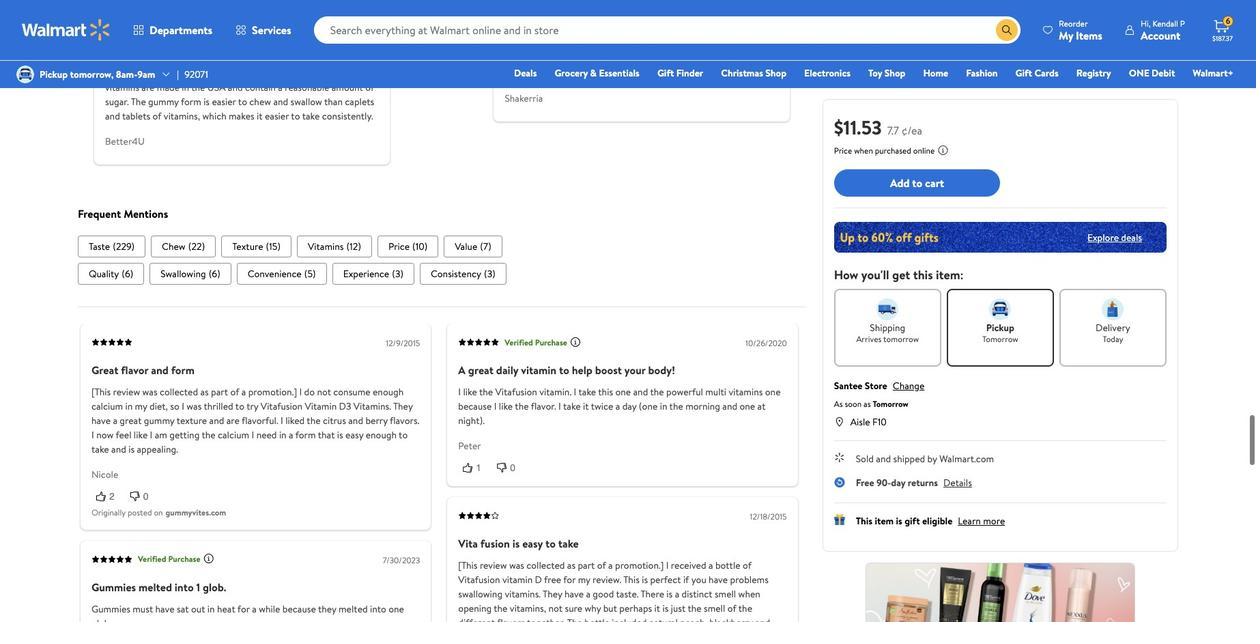 Task type: describe. For each thing, give the bounding box(es) containing it.
was for great
[[142, 384, 158, 398]]

is up there
[[642, 572, 648, 585]]

0 for and
[[143, 490, 149, 501]]

returns
[[908, 476, 939, 490]]

gummy up amount
[[339, 65, 369, 79]]

is up the natural
[[663, 600, 669, 614]]

peach,
[[681, 615, 708, 622]]

90-
[[877, 476, 892, 490]]

gift for gift cards
[[1016, 66, 1033, 80]]

have inside [this review was collected as part of a promotion.] i do not consume enough calcium in my diet, so i was thrilled to try vitafusion vitamin d3 vitamins. they have a great gummy texture and are flavorful. i liked the citrus and berry flavors. i now feel like i am getting the calcium i need in a form that is easy enough to take and is appealing.
[[92, 413, 111, 427]]

reasonable
[[285, 79, 330, 93]]

purchase up "with"
[[182, 19, 214, 30]]

store
[[865, 379, 888, 393]]

1 horizontal spatial like
[[463, 384, 477, 398]]

gummies for gummies melted into 1 glob.
[[92, 579, 136, 594]]

1 vertical spatial this
[[914, 266, 934, 283]]

a inside i like the vitafusion vitamin. i take this one and the powerful multi vitamins one because i like the flavor. i take it twice a day (one in the morning and one at night).
[[616, 399, 620, 412]]

list item containing quality
[[78, 262, 144, 284]]

free 90-day returns details
[[856, 476, 973, 490]]

¢/ea
[[902, 123, 923, 138]]

your
[[625, 362, 646, 377]]

of up 92071
[[198, 45, 208, 60]]

i'm
[[105, 65, 117, 79]]

add
[[891, 175, 910, 190]]

promotion.] for great flavor and form
[[248, 384, 297, 398]]

night).
[[459, 413, 485, 427]]

notice
[[553, 65, 579, 79]]

the down powerful
[[670, 399, 684, 412]]

feel
[[116, 427, 132, 441]]

(7)
[[480, 239, 492, 252]]

verified up the expired
[[552, 19, 580, 30]]

the down texture
[[202, 427, 216, 441]]

caplets
[[345, 94, 375, 107]]

in up feel
[[125, 399, 133, 412]]

swallowing (6)
[[161, 266, 220, 280]]

0 vertical spatial vitamin
[[521, 362, 557, 377]]

natural
[[650, 615, 678, 622]]

tablets
[[122, 108, 150, 122]]

gifting made easy image
[[835, 514, 845, 525]]

1 vertical spatial calcium
[[218, 427, 249, 441]]

i down vitamin. in the left of the page
[[559, 399, 561, 412]]

departments
[[150, 23, 213, 38]]

kendall
[[1153, 17, 1179, 29]]

walmart+ link
[[1187, 66, 1241, 81]]

so
[[170, 399, 180, 412]]

walmart image
[[22, 19, 111, 41]]

verified purchase up the expired
[[552, 19, 614, 30]]

vitamins.
[[354, 399, 391, 412]]

1 vertical spatial bottle
[[716, 557, 741, 571]]

makes
[[229, 108, 255, 122]]

frequent mentions
[[78, 205, 168, 220]]

0 vertical spatial enough
[[373, 384, 404, 398]]

my inside [this review was collected as part of a promotion.] i do not consume enough calcium in my diet, so i was thrilled to try vitafusion vitamin d3 vitamins. they have a great gummy texture and are flavorful. i liked the citrus and berry flavors. i now feel like i am getting the calcium i need in a form that is easy enough to take and is appealing.
[[135, 399, 147, 412]]

collected for form
[[160, 384, 198, 398]]

melted inside 'gummies must have sat out in heat for a while because they melted into one glob.'
[[339, 601, 368, 615]]

is inside good gummy form of vitamins i'm very pleased with this purchase. the vitafusion brand gummy vitamins are made in the usa and contain a reasonable amount of sugar. the gummy form is easier to chew and swallow than caplets and tablets of vitamins, which makes it easier to take consistently.
[[204, 94, 210, 107]]

are inside good gummy form of vitamins i'm very pleased with this purchase. the vitafusion brand gummy vitamins are made in the usa and contain a reasonable amount of sugar. the gummy form is easier to chew and swallow than caplets and tablets of vitamins, which makes it easier to take consistently.
[[142, 79, 155, 93]]

one up 'at'
[[766, 384, 781, 398]]

a up feel
[[113, 413, 118, 427]]

purchase up gummies melted into 1 glob. in the left bottom of the page
[[168, 552, 201, 564]]

more
[[984, 514, 1006, 528]]

purchase up received expired vitamins january 17th,2023 i happen to notice the expiration date on the bottle
[[582, 19, 614, 30]]

price for price (10)
[[389, 239, 410, 252]]

the down problems
[[739, 600, 753, 614]]

a up why
[[586, 586, 591, 600]]

fusion
[[481, 535, 510, 550]]

have right you
[[709, 572, 728, 585]]

0 for daily
[[510, 461, 516, 472]]

very
[[120, 65, 138, 79]]

they inside [this review was collected as part of a promotion.] i do not consume enough calcium in my diet, so i was thrilled to try vitafusion vitamin d3 vitamins. they have a great gummy texture and are flavorful. i liked the citrus and berry flavors. i now feel like i am getting the calcium i need in a form that is easy enough to take and is appealing.
[[393, 399, 413, 412]]

form up "with"
[[171, 45, 195, 60]]

$11.53
[[835, 114, 882, 141]]

[this for great flavor and form
[[92, 384, 111, 398]]

vitafusion inside i like the vitafusion vitamin. i take this one and the powerful multi vitamins one because i like the flavor. i take it twice a day (one in the morning and one at night).
[[496, 384, 537, 398]]

vitamins inside received expired vitamins january 17th,2023 i happen to notice the expiration date on the bottle
[[587, 45, 627, 60]]

1 vertical spatial easier
[[265, 108, 289, 122]]

i left am on the bottom left
[[150, 427, 153, 441]]

this inside the [this review was collected as part of a promotion.] i received a bottle of vitafusion vitamin d free for my review. this is perfect if you have problems swallowing vitamins. they have a good taste. there is a distinct smell when opening the vitamins, not sure why but perhaps it is just the smell of the different flavors together. the bottle included natural peach, blackberry
[[624, 572, 640, 585]]

of up review.
[[598, 557, 606, 571]]

1 vertical spatial 1
[[196, 579, 200, 594]]

gummy down made
[[148, 94, 179, 107]]

i down a
[[459, 384, 461, 398]]

getting
[[170, 427, 200, 441]]

vitamins up purchase.
[[210, 45, 250, 60]]

fashion link
[[961, 66, 1005, 81]]

my inside the [this review was collected as part of a promotion.] i received a bottle of vitafusion vitamin d free for my review. this is perfect if you have problems swallowing vitamins. they have a good taste. there is a distinct smell when opening the vitamins, not sure why but perhaps it is just the smell of the different flavors together. the bottle included natural peach, blackberry
[[578, 572, 591, 585]]

services
[[252, 23, 291, 38]]

to down swallow
[[291, 108, 300, 122]]

a down liked
[[289, 427, 293, 441]]

is left the gift
[[897, 514, 903, 528]]

Search search field
[[314, 16, 1021, 44]]

1 vertical spatial easy
[[523, 535, 543, 550]]

part for great flavor and form
[[211, 384, 228, 398]]

and down feel
[[111, 442, 126, 455]]

chew (22)
[[162, 239, 205, 252]]

good
[[593, 586, 614, 600]]

in inside i like the vitafusion vitamin. i take this one and the powerful multi vitamins one because i like the flavor. i take it twice a day (one in the morning and one at night).
[[660, 399, 668, 412]]

vitafusion inside good gummy form of vitamins i'm very pleased with this purchase. the vitafusion brand gummy vitamins are made in the usa and contain a reasonable amount of sugar. the gummy form is easier to chew and swallow than caplets and tablets of vitamins, which makes it easier to take consistently.
[[269, 65, 311, 79]]

to inside received expired vitamins january 17th,2023 i happen to notice the expiration date on the bottle
[[542, 65, 551, 79]]

1 vertical spatial enough
[[366, 427, 397, 441]]

1 horizontal spatial day
[[892, 476, 906, 490]]

swallowing
[[459, 586, 503, 600]]

pickup for pickup tomorrow
[[987, 321, 1015, 335]]

in right need
[[279, 427, 287, 441]]

of up caplets
[[366, 79, 375, 93]]

f10
[[873, 415, 887, 429]]

this inside good gummy form of vitamins i'm very pleased with this purchase. the vitafusion brand gummy vitamins are made in the usa and contain a reasonable amount of sugar. the gummy form is easier to chew and swallow than caplets and tablets of vitamins, which makes it easier to take consistently.
[[193, 65, 208, 79]]

peter
[[459, 438, 481, 452]]

the inside good gummy form of vitamins i'm very pleased with this purchase. the vitafusion brand gummy vitamins are made in the usa and contain a reasonable amount of sugar. the gummy form is easier to chew and swallow than caplets and tablets of vitamins, which makes it easier to take consistently.
[[191, 79, 205, 93]]

learn
[[959, 514, 982, 528]]

and right chew
[[274, 94, 288, 107]]

vitamins, inside good gummy form of vitamins i'm very pleased with this purchase. the vitafusion brand gummy vitamins are made in the usa and contain a reasonable amount of sugar. the gummy form is easier to chew and swallow than caplets and tablets of vitamins, which makes it easier to take consistently.
[[164, 108, 200, 122]]

and up (one
[[634, 384, 649, 398]]

d
[[535, 572, 542, 585]]

and down purchase.
[[228, 79, 243, 93]]

promotion.] for vita fusion is easy to take
[[615, 557, 664, 571]]

0 vertical spatial smell
[[715, 586, 737, 600]]

as for vita fusion is easy to take
[[568, 557, 576, 571]]

to up makes
[[238, 94, 247, 107]]

nicole
[[92, 467, 118, 481]]

gummy inside [this review was collected as part of a promotion.] i do not consume enough calcium in my diet, so i was thrilled to try vitafusion vitamin d3 vitamins. they have a great gummy texture and are flavorful. i liked the citrus and berry flavors. i now feel like i am getting the calcium i need in a form that is easy enough to take and is appealing.
[[144, 413, 175, 427]]

list item containing convenience
[[237, 262, 327, 284]]

a up review.
[[609, 557, 613, 571]]

vitafusion inside the [this review was collected as part of a promotion.] i received a bottle of vitafusion vitamin d free for my review. this is perfect if you have problems swallowing vitamins. they have a good taste. there is a distinct smell when opening the vitamins, not sure why but perhaps it is just the smell of the different flavors together. the bottle included natural peach, blackberry
[[459, 572, 500, 585]]

how you'll get this item:
[[835, 266, 964, 283]]

1 horizontal spatial when
[[855, 145, 874, 156]]

one debit link
[[1124, 66, 1182, 81]]

item
[[875, 514, 894, 528]]

the down 17th,2023
[[675, 65, 688, 79]]

8am-
[[116, 68, 137, 81]]

one left 'at'
[[740, 399, 756, 412]]

0 vertical spatial calcium
[[92, 399, 123, 412]]

(15)
[[266, 239, 281, 252]]

christmas
[[722, 66, 764, 80]]

of down problems
[[728, 600, 737, 614]]

1 horizontal spatial the
[[251, 65, 266, 79]]

a inside 'gummies must have sat out in heat for a while because they melted into one glob.'
[[252, 601, 257, 615]]

verified purchase up gummies melted into 1 glob. in the left bottom of the page
[[138, 552, 201, 564]]

and down multi
[[723, 399, 738, 412]]

price (10)
[[389, 239, 428, 252]]

january
[[629, 45, 665, 60]]

a up "just"
[[675, 586, 680, 600]]

verified up pleased
[[152, 19, 180, 30]]

home
[[924, 66, 949, 80]]

is right that
[[337, 427, 343, 441]]

i left need
[[252, 427, 254, 441]]

shipping arrives tomorrow
[[857, 321, 920, 345]]

12/18/2015
[[750, 510, 787, 521]]

items
[[1077, 28, 1103, 43]]

reorder my items
[[1060, 17, 1103, 43]]

it inside good gummy form of vitamins i'm very pleased with this purchase. the vitafusion brand gummy vitamins are made in the usa and contain a reasonable amount of sugar. the gummy form is easier to chew and swallow than caplets and tablets of vitamins, which makes it easier to take consistently.
[[257, 108, 263, 122]]

list item containing chew
[[151, 235, 216, 256]]

i down 'daily' in the left bottom of the page
[[494, 399, 497, 412]]

a up flavorful.
[[242, 384, 246, 398]]

explore
[[1088, 231, 1120, 244]]

learn more button
[[959, 514, 1006, 528]]

together.
[[527, 615, 566, 622]]

bottle inside received expired vitamins january 17th,2023 i happen to notice the expiration date on the bottle
[[691, 65, 716, 79]]

form up so
[[171, 362, 195, 377]]

the up peach,
[[688, 600, 702, 614]]

1 button
[[459, 460, 493, 474]]

is down feel
[[129, 442, 135, 455]]

how
[[835, 266, 859, 283]]

cart
[[926, 175, 945, 190]]

amount
[[332, 79, 363, 93]]

a up distinct
[[709, 557, 714, 571]]

&
[[591, 66, 597, 80]]

and down sugar.
[[105, 108, 120, 122]]

review for fusion
[[480, 557, 507, 571]]

taste (229)
[[89, 239, 135, 252]]

is down perfect
[[667, 586, 673, 600]]

the up flavors
[[494, 600, 508, 614]]

have up sure
[[565, 586, 584, 600]]

form inside [this review was collected as part of a promotion.] i do not consume enough calcium in my diet, so i was thrilled to try vitafusion vitamin d3 vitamins. they have a great gummy texture and are flavorful. i liked the citrus and berry flavors. i now feel like i am getting the calcium i need in a form that is easy enough to take and is appealing.
[[296, 427, 316, 441]]

0 horizontal spatial the
[[131, 94, 146, 107]]

(one
[[639, 399, 658, 412]]

and right sold
[[877, 452, 892, 466]]

gift for gift finder
[[658, 66, 674, 80]]

i like the vitafusion vitamin. i take this one and the powerful multi vitamins one because i like the flavor. i take it twice a day (one in the morning and one at night).
[[459, 384, 781, 427]]

made
[[157, 79, 180, 93]]

0 vertical spatial tomorrow
[[983, 333, 1019, 345]]

have inside 'gummies must have sat out in heat for a while because they melted into one glob.'
[[155, 601, 175, 615]]

take up free
[[559, 535, 579, 550]]

verified purchase up "with"
[[152, 19, 214, 30]]

list item containing taste
[[78, 235, 146, 256]]

purchase.
[[210, 65, 249, 79]]

gift finder link
[[652, 66, 710, 81]]

received inside the [this review was collected as part of a promotion.] i received a bottle of vitafusion vitamin d free for my review. this is perfect if you have problems swallowing vitamins. they have a good taste. there is a distinct smell when opening the vitamins, not sure why but perhaps it is just the smell of the different flavors together. the bottle included natural peach, blackberry
[[671, 557, 707, 571]]

one down your
[[616, 384, 631, 398]]

glob. inside 'gummies must have sat out in heat for a while because they melted into one glob.'
[[92, 615, 112, 622]]

in inside good gummy form of vitamins i'm very pleased with this purchase. the vitafusion brand gummy vitamins are made in the usa and contain a reasonable amount of sugar. the gummy form is easier to chew and swallow than caplets and tablets of vitamins, which makes it easier to take consistently.
[[182, 79, 189, 93]]

[this review was collected as part of a promotion.] i do not consume enough calcium in my diet, so i was thrilled to try vitafusion vitamin d3 vitamins. they have a great gummy texture and are flavorful. i liked the citrus and berry flavors. i now feel like i am getting the calcium i need in a form that is easy enough to take and is appealing.
[[92, 384, 420, 455]]

sat
[[177, 601, 189, 615]]

it inside the [this review was collected as part of a promotion.] i received a bottle of vitafusion vitamin d free for my review. this is perfect if you have problems swallowing vitamins. they have a good taste. there is a distinct smell when opening the vitamins, not sure why but perhaps it is just the smell of the different flavors together. the bottle included natural peach, blackberry
[[655, 600, 661, 614]]

and down thrilled
[[209, 413, 224, 427]]

the inside the [this review was collected as part of a promotion.] i received a bottle of vitafusion vitamin d free for my review. this is perfect if you have problems swallowing vitamins. they have a good taste. there is a distinct smell when opening the vitamins, not sure why but perhaps it is just the smell of the different flavors together. the bottle included natural peach, blackberry
[[568, 615, 583, 622]]

flavorful.
[[242, 413, 279, 427]]

was for vita
[[510, 557, 525, 571]]

value (7)
[[455, 239, 492, 252]]

the up night).
[[480, 384, 493, 398]]

7/30/2023
[[383, 553, 420, 565]]

the right notice at the top left of page
[[581, 65, 595, 79]]

i left now
[[92, 427, 94, 441]]

shop for toy shop
[[885, 66, 906, 80]]

1 vertical spatial was
[[187, 399, 202, 412]]

than
[[324, 94, 343, 107]]

value
[[455, 239, 478, 252]]

toy shop link
[[863, 66, 912, 81]]

christmas shop link
[[715, 66, 793, 81]]

and right flavor
[[151, 362, 169, 377]]

take down vitamin. in the left of the page
[[564, 399, 581, 412]]

sugar.
[[105, 94, 129, 107]]

day inside i like the vitafusion vitamin. i take this one and the powerful multi vitamins one because i like the flavor. i take it twice a day (one in the morning and one at night).
[[623, 399, 637, 412]]

explore deals
[[1088, 231, 1143, 244]]

hi, kendall p account
[[1141, 17, 1186, 43]]

7.7
[[888, 123, 900, 138]]

as for great flavor and form
[[200, 384, 209, 398]]

to left try
[[236, 399, 245, 412]]

Walmart Site-Wide search field
[[314, 16, 1021, 44]]

received expired vitamins january 17th,2023 i happen to notice the expiration date on the bottle
[[505, 45, 716, 79]]

i right vitamin. in the left of the page
[[574, 384, 577, 398]]

1 vertical spatial smell
[[704, 600, 726, 614]]

i left do
[[299, 384, 302, 398]]

to up free
[[546, 535, 556, 550]]

the down vitamin
[[307, 413, 321, 427]]

perfect
[[651, 572, 681, 585]]

1 inside button
[[476, 461, 482, 472]]

of right tablets at the top left of the page
[[153, 108, 162, 122]]

0 horizontal spatial easier
[[212, 94, 236, 107]]

0 vertical spatial glob.
[[203, 579, 226, 594]]

0 vertical spatial melted
[[139, 579, 172, 594]]

good
[[105, 45, 131, 60]]

legal information image
[[938, 145, 949, 156]]

search icon image
[[1002, 25, 1013, 36]]

cards
[[1035, 66, 1059, 80]]

you
[[692, 572, 707, 585]]

gummy up pleased
[[134, 45, 169, 60]]

are inside [this review was collected as part of a promotion.] i do not consume enough calcium in my diet, so i was thrilled to try vitafusion vitamin d3 vitamins. they have a great gummy texture and are flavorful. i liked the citrus and berry flavors. i now feel like i am getting the calcium i need in a form that is easy enough to take and is appealing.
[[227, 413, 240, 427]]

into inside 'gummies must have sat out in heat for a while because they melted into one glob.'
[[370, 601, 387, 615]]

verified up gummies melted into 1 glob. in the left bottom of the page
[[138, 552, 166, 564]]

appealing.
[[137, 442, 178, 455]]

i right so
[[182, 399, 184, 412]]

because inside 'gummies must have sat out in heat for a while because they melted into one glob.'
[[283, 601, 316, 615]]

you'll
[[862, 266, 890, 283]]

swallowing
[[161, 266, 206, 280]]

0 vertical spatial great
[[469, 362, 494, 377]]

take inside [this review was collected as part of a promotion.] i do not consume enough calcium in my diet, so i was thrilled to try vitafusion vitamin d3 vitamins. they have a great gummy texture and are flavorful. i liked the citrus and berry flavors. i now feel like i am getting the calcium i need in a form that is easy enough to take and is appealing.
[[92, 442, 109, 455]]

i left liked
[[281, 413, 283, 427]]



Task type: vqa. For each thing, say whether or not it's contained in the screenshot.


Task type: locate. For each thing, give the bounding box(es) containing it.
powerful
[[667, 384, 704, 398]]

0 vertical spatial for
[[564, 572, 576, 585]]

0 horizontal spatial when
[[739, 586, 761, 600]]

review inside [this review was collected as part of a promotion.] i do not consume enough calcium in my diet, so i was thrilled to try vitafusion vitamin d3 vitamins. they have a great gummy texture and are flavorful. i liked the citrus and berry flavors. i now feel like i am getting the calcium i need in a form that is easy enough to take and is appealing.
[[113, 384, 140, 398]]

0 vertical spatial 1
[[476, 461, 482, 472]]

list item containing consistency
[[420, 262, 507, 284]]

2 horizontal spatial was
[[510, 557, 525, 571]]

citrus
[[323, 413, 346, 427]]

1 horizontal spatial easier
[[265, 108, 289, 122]]

vitamin inside the [this review was collected as part of a promotion.] i received a bottle of vitafusion vitamin d free for my review. this is perfect if you have problems swallowing vitamins. they have a good taste. there is a distinct smell when opening the vitamins, not sure why but perhaps it is just the smell of the different flavors together. the bottle included natural peach, blackberry
[[503, 572, 533, 585]]

0 vertical spatial into
[[175, 579, 194, 594]]

to
[[542, 65, 551, 79], [238, 94, 247, 107], [291, 108, 300, 122], [913, 175, 923, 190], [559, 362, 570, 377], [236, 399, 245, 412], [399, 427, 408, 441], [546, 535, 556, 550]]

enough up vitamins.
[[373, 384, 404, 398]]

smell down problems
[[715, 586, 737, 600]]

gift inside gift cards link
[[1016, 66, 1033, 80]]

received up "happen" at the top left of the page
[[505, 45, 545, 60]]

1 vertical spatial collected
[[527, 557, 565, 571]]

into
[[175, 579, 194, 594], [370, 601, 387, 615]]

as right "soon"
[[864, 398, 871, 410]]

gift left 'finder'
[[658, 66, 674, 80]]

1 vertical spatial [this
[[459, 557, 478, 571]]

0 horizontal spatial like
[[134, 427, 148, 441]]

1 horizontal spatial on
[[662, 65, 673, 79]]

1 horizontal spatial for
[[564, 572, 576, 585]]

0 vertical spatial easy
[[346, 427, 364, 441]]

as up thrilled
[[200, 384, 209, 398]]

2 vertical spatial was
[[510, 557, 525, 571]]

easier down usa
[[212, 94, 236, 107]]

but
[[604, 600, 618, 614]]

for inside the [this review was collected as part of a promotion.] i received a bottle of vitafusion vitamin d free for my review. this is perfect if you have problems swallowing vitamins. they have a good taste. there is a distinct smell when opening the vitamins, not sure why but perhaps it is just the smell of the different flavors together. the bottle included natural peach, blackberry
[[564, 572, 576, 585]]

gummies for gummies must have sat out in heat for a while because they melted into one glob.
[[92, 601, 130, 615]]

0 horizontal spatial this
[[624, 572, 640, 585]]

was down vita fusion is easy to take
[[510, 557, 525, 571]]

gummyvites.com
[[166, 505, 226, 517]]

because
[[459, 399, 492, 412], [283, 601, 316, 615]]

1 horizontal spatial tomorrow
[[983, 333, 1019, 345]]

consistency
[[431, 266, 482, 280]]

1 horizontal spatial pickup
[[987, 321, 1015, 335]]

 image
[[16, 66, 34, 83]]

list item containing value
[[444, 235, 503, 256]]

for inside 'gummies must have sat out in heat for a while because they melted into one glob.'
[[238, 601, 250, 615]]

2 vertical spatial bottle
[[585, 615, 610, 622]]

2 button
[[92, 489, 126, 503]]

vitafusion up liked
[[261, 399, 303, 412]]

0 vertical spatial 0 button
[[493, 460, 527, 474]]

0 vertical spatial when
[[855, 145, 874, 156]]

1 horizontal spatial verified purchase information image
[[570, 335, 581, 346]]

1 horizontal spatial was
[[187, 399, 202, 412]]

vitamins
[[308, 239, 344, 252]]

santee store change as soon as tomorrow
[[835, 379, 925, 410]]

free
[[856, 476, 875, 490]]

1 vertical spatial because
[[283, 601, 316, 615]]

[this
[[92, 384, 111, 398], [459, 557, 478, 571]]

(3) for consistency (3)
[[484, 266, 496, 280]]

verified purchase information image up "help"
[[570, 335, 581, 346]]

have left sat
[[155, 601, 175, 615]]

2 list from the top
[[78, 262, 807, 284]]

departments button
[[122, 14, 224, 46]]

list item down (15)
[[237, 262, 327, 284]]

pickup for pickup tomorrow, 8am-9am
[[40, 68, 68, 81]]

1 horizontal spatial into
[[370, 601, 387, 615]]

(6) for swallowing (6)
[[209, 266, 220, 280]]

grocery
[[555, 66, 588, 80]]

[this for vita fusion is easy to take
[[459, 557, 478, 571]]

2 (6) from the left
[[209, 266, 220, 280]]

2 horizontal spatial like
[[499, 399, 513, 412]]

1 vertical spatial verified purchase information image
[[203, 552, 214, 563]]

they down free
[[543, 586, 563, 600]]

help
[[572, 362, 593, 377]]

0 horizontal spatial as
[[200, 384, 209, 398]]

2 shop from the left
[[885, 66, 906, 80]]

a inside good gummy form of vitamins i'm very pleased with this purchase. the vitafusion brand gummy vitamins are made in the usa and contain a reasonable amount of sugar. the gummy form is easier to chew and swallow than caplets and tablets of vitamins, which makes it easier to take consistently.
[[278, 79, 283, 93]]

i up perfect
[[667, 557, 669, 571]]

when down $11.53
[[855, 145, 874, 156]]

0 button for daily
[[493, 460, 527, 474]]

1 vertical spatial great
[[120, 413, 142, 427]]

verified purchase up 'daily' in the left bottom of the page
[[505, 335, 568, 347]]

1 vertical spatial they
[[543, 586, 563, 600]]

the up the contain
[[251, 65, 266, 79]]

vitamin
[[305, 399, 337, 412]]

purchase up a great daily vitamin to help boost your body!
[[535, 335, 568, 347]]

collected up free
[[527, 557, 565, 571]]

1 vertical spatial received
[[671, 557, 707, 571]]

are
[[142, 79, 155, 93], [227, 413, 240, 427]]

vitafusion inside [this review was collected as part of a promotion.] i do not consume enough calcium in my diet, so i was thrilled to try vitafusion vitamin d3 vitamins. they have a great gummy texture and are flavorful. i liked the citrus and berry flavors. i now feel like i am getting the calcium i need in a form that is easy enough to take and is appealing.
[[261, 399, 303, 412]]

and down d3
[[349, 413, 363, 427]]

texture (15)
[[232, 239, 281, 252]]

easy inside [this review was collected as part of a promotion.] i do not consume enough calcium in my diet, so i was thrilled to try vitafusion vitamin d3 vitamins. they have a great gummy texture and are flavorful. i liked the citrus and berry flavors. i now feel like i am getting the calcium i need in a form that is easy enough to take and is appealing.
[[346, 427, 364, 441]]

promotion.] inside [this review was collected as part of a promotion.] i do not consume enough calcium in my diet, so i was thrilled to try vitafusion vitamin d3 vitamins. they have a great gummy texture and are flavorful. i liked the citrus and berry flavors. i now feel like i am getting the calcium i need in a form that is easy enough to take and is appealing.
[[248, 384, 297, 398]]

shakerria
[[505, 90, 543, 104]]

swallow
[[291, 94, 322, 107]]

reorder
[[1060, 17, 1089, 29]]

gift
[[658, 66, 674, 80], [1016, 66, 1033, 80]]

great inside [this review was collected as part of a promotion.] i do not consume enough calcium in my diet, so i was thrilled to try vitafusion vitamin d3 vitamins. they have a great gummy texture and are flavorful. i liked the citrus and berry flavors. i now feel like i am getting the calcium i need in a form that is easy enough to take and is appealing.
[[120, 413, 142, 427]]

deals link
[[508, 66, 543, 81]]

price for price when purchased online
[[835, 145, 853, 156]]

take
[[302, 108, 320, 122], [579, 384, 596, 398], [564, 399, 581, 412], [92, 442, 109, 455], [559, 535, 579, 550]]

pickup inside pickup tomorrow
[[987, 321, 1015, 335]]

2
[[109, 490, 115, 501]]

1 list from the top
[[78, 235, 807, 256]]

smell
[[715, 586, 737, 600], [704, 600, 726, 614]]

0 horizontal spatial price
[[389, 239, 410, 252]]

bottle down 17th,2023
[[691, 65, 716, 79]]

gift inside gift finder link
[[658, 66, 674, 80]]

on right posted
[[154, 505, 163, 517]]

details button
[[944, 476, 973, 490]]

1 horizontal spatial 0 button
[[493, 460, 527, 474]]

verified purchase information image
[[570, 335, 581, 346], [203, 552, 214, 563]]

(10)
[[413, 239, 428, 252]]

because inside i like the vitafusion vitamin. i take this one and the powerful multi vitamins one because i like the flavor. i take it twice a day (one in the morning and one at night).
[[459, 399, 492, 412]]

gummy down diet,
[[144, 413, 175, 427]]

day
[[623, 399, 637, 412], [892, 476, 906, 490]]

glob. down gummies melted into 1 glob. in the left bottom of the page
[[92, 615, 112, 622]]

0 horizontal spatial 0 button
[[126, 489, 160, 503]]

part for vita fusion is easy to take
[[578, 557, 595, 571]]

collected up so
[[160, 384, 198, 398]]

1 (6) from the left
[[122, 266, 133, 280]]

0 vertical spatial pickup
[[40, 68, 68, 81]]

list item up quality (6) at the left top of the page
[[78, 235, 146, 256]]

0 vertical spatial vitamins,
[[164, 108, 200, 122]]

i inside the [this review was collected as part of a promotion.] i received a bottle of vitafusion vitamin d free for my review. this is perfect if you have problems swallowing vitamins. they have a good taste. there is a distinct smell when opening the vitamins, not sure why but perhaps it is just the smell of the different flavors together. the bottle included natural peach, blackberry
[[667, 557, 669, 571]]

heat
[[217, 601, 235, 615]]

verified purchase
[[152, 19, 214, 30], [552, 19, 614, 30], [505, 335, 568, 347], [138, 552, 201, 564]]

not inside the [this review was collected as part of a promotion.] i received a bottle of vitafusion vitamin d free for my review. this is perfect if you have problems swallowing vitamins. they have a good taste. there is a distinct smell when opening the vitamins, not sure why but perhaps it is just the smell of the different flavors together. the bottle included natural peach, blackberry
[[549, 600, 563, 614]]

1 horizontal spatial 1
[[476, 461, 482, 472]]

this up the twice
[[599, 384, 613, 398]]

collected for easy
[[527, 557, 565, 571]]

0 vertical spatial 0
[[510, 461, 516, 472]]

vitamins.
[[505, 586, 541, 600]]

promotion.] inside the [this review was collected as part of a promotion.] i received a bottle of vitafusion vitamin d free for my review. this is perfect if you have problems swallowing vitamins. they have a good taste. there is a distinct smell when opening the vitamins, not sure why but perhaps it is just the smell of the different flavors together. the bottle included natural peach, blackberry
[[615, 557, 664, 571]]

this inside i like the vitafusion vitamin. i take this one and the powerful multi vitamins one because i like the flavor. i take it twice a day (one in the morning and one at night).
[[599, 384, 613, 398]]

1 vertical spatial tomorrow
[[873, 398, 909, 410]]

list down "(10)"
[[78, 262, 807, 284]]

1 gift from the left
[[658, 66, 674, 80]]

is right fusion on the bottom of the page
[[513, 535, 520, 550]]

now
[[96, 427, 114, 441]]

the left flavor.
[[515, 399, 529, 412]]

1 horizontal spatial 0
[[510, 461, 516, 472]]

list containing quality
[[78, 262, 807, 284]]

0 horizontal spatial received
[[505, 45, 545, 60]]

gummies left must
[[92, 601, 130, 615]]

1 vertical spatial not
[[549, 600, 563, 614]]

0 vertical spatial as
[[200, 384, 209, 398]]

consistency (3)
[[431, 266, 496, 280]]

0 vertical spatial this
[[193, 65, 208, 79]]

not up the together.
[[549, 600, 563, 614]]

to down flavors.
[[399, 427, 408, 441]]

day left returns
[[892, 476, 906, 490]]

list item down value
[[420, 262, 507, 284]]

in right (one
[[660, 399, 668, 412]]

up to sixty percent off deals. shop now. image
[[835, 222, 1167, 253]]

shipping
[[870, 321, 906, 335]]

1 vertical spatial gummies
[[92, 601, 130, 615]]

0 vertical spatial [this
[[92, 384, 111, 398]]

opening
[[459, 600, 492, 614]]

part inside the [this review was collected as part of a promotion.] i received a bottle of vitafusion vitamin d free for my review. this is perfect if you have problems swallowing vitamins. they have a good taste. there is a distinct smell when opening the vitamins, not sure why but perhaps it is just the smell of the different flavors together. the bottle included natural peach, blackberry
[[578, 557, 595, 571]]

vitamins,
[[164, 108, 200, 122], [510, 600, 547, 614]]

tomorrow down the intent image for pickup
[[983, 333, 1019, 345]]

one inside 'gummies must have sat out in heat for a while because they melted into one glob.'
[[389, 601, 404, 615]]

date
[[641, 65, 660, 79]]

2 gift from the left
[[1016, 66, 1033, 80]]

1 horizontal spatial they
[[543, 586, 563, 600]]

0 horizontal spatial great
[[120, 413, 142, 427]]

calcium
[[92, 399, 123, 412], [218, 427, 249, 441]]

promotion.] up perfect
[[615, 557, 664, 571]]

[this inside the [this review was collected as part of a promotion.] i received a bottle of vitafusion vitamin d free for my review. this is perfect if you have problems swallowing vitamins. they have a good taste. there is a distinct smell when opening the vitamins, not sure why but perhaps it is just the smell of the different flavors together. the bottle included natural peach, blackberry
[[459, 557, 478, 571]]

0 horizontal spatial into
[[175, 579, 194, 594]]

1 horizontal spatial collected
[[527, 557, 565, 571]]

my
[[1060, 28, 1074, 43]]

0 horizontal spatial promotion.]
[[248, 384, 297, 398]]

as inside santee store change as soon as tomorrow
[[864, 398, 871, 410]]

shipped
[[894, 452, 926, 466]]

form down | 92071
[[181, 94, 201, 107]]

list item containing texture
[[221, 235, 292, 256]]

1 horizontal spatial calcium
[[218, 427, 249, 441]]

online
[[914, 145, 935, 156]]

list item containing price
[[378, 235, 439, 256]]

intent image for delivery image
[[1103, 299, 1125, 320]]

1 (3) from the left
[[392, 266, 404, 280]]

of inside [this review was collected as part of a promotion.] i do not consume enough calcium in my diet, so i was thrilled to try vitafusion vitamin d3 vitamins. they have a great gummy texture and are flavorful. i liked the citrus and berry flavors. i now feel like i am getting the calcium i need in a form that is easy enough to take and is appealing.
[[230, 384, 239, 398]]

this right "with"
[[193, 65, 208, 79]]

0 horizontal spatial are
[[142, 79, 155, 93]]

(3) for experience (3)
[[392, 266, 404, 280]]

registry
[[1077, 66, 1112, 80]]

bottle up problems
[[716, 557, 741, 571]]

2 (3) from the left
[[484, 266, 496, 280]]

verified purchase information image for glob.
[[203, 552, 214, 563]]

list item containing experience
[[332, 262, 415, 284]]

1 vertical spatial on
[[154, 505, 163, 517]]

1 horizontal spatial easy
[[523, 535, 543, 550]]

in inside 'gummies must have sat out in heat for a while because they melted into one glob.'
[[208, 601, 215, 615]]

review inside the [this review was collected as part of a promotion.] i received a bottle of vitafusion vitamin d free for my review. this is perfect if you have problems swallowing vitamins. they have a good taste. there is a distinct smell when opening the vitamins, not sure why but perhaps it is just the smell of the different flavors together. the bottle included natural peach, blackberry
[[480, 557, 507, 571]]

included
[[612, 615, 647, 622]]

tomorrow up f10
[[873, 398, 909, 410]]

there
[[641, 586, 665, 600]]

0 button for and
[[126, 489, 160, 503]]

list item up (5)
[[297, 235, 372, 256]]

price inside list item
[[389, 239, 410, 252]]

daily
[[497, 362, 519, 377]]

glob. up heat
[[203, 579, 226, 594]]

not inside [this review was collected as part of a promotion.] i do not consume enough calcium in my diet, so i was thrilled to try vitafusion vitamin d3 vitamins. they have a great gummy texture and are flavorful. i liked the citrus and berry flavors. i now feel like i am getting the calcium i need in a form that is easy enough to take and is appealing.
[[317, 384, 331, 398]]

2 vertical spatial like
[[134, 427, 148, 441]]

consume
[[334, 384, 371, 398]]

1 horizontal spatial my
[[578, 572, 591, 585]]

smell down distinct
[[704, 600, 726, 614]]

list
[[78, 235, 807, 256], [78, 262, 807, 284]]

vitamins, inside the [this review was collected as part of a promotion.] i received a bottle of vitafusion vitamin d free for my review. this is perfect if you have problems swallowing vitamins. they have a good taste. there is a distinct smell when opening the vitamins, not sure why but perhaps it is just the smell of the different flavors together. the bottle included natural peach, blackberry
[[510, 600, 547, 614]]

6 $187.37
[[1213, 15, 1234, 43]]

like
[[463, 384, 477, 398], [499, 399, 513, 412], [134, 427, 148, 441]]

$187.37
[[1213, 33, 1234, 43]]

take up the twice
[[579, 384, 596, 398]]

shop right toy
[[885, 66, 906, 80]]

0 horizontal spatial on
[[154, 505, 163, 517]]

to inside button
[[913, 175, 923, 190]]

1 vertical spatial this
[[624, 572, 640, 585]]

part inside [this review was collected as part of a promotion.] i do not consume enough calcium in my diet, so i was thrilled to try vitafusion vitamin d3 vitamins. they have a great gummy texture and are flavorful. i liked the citrus and berry flavors. i now feel like i am getting the calcium i need in a form that is easy enough to take and is appealing.
[[211, 384, 228, 398]]

electronics
[[805, 66, 851, 80]]

0 horizontal spatial (3)
[[392, 266, 404, 280]]

part up thrilled
[[211, 384, 228, 398]]

of up problems
[[743, 557, 752, 571]]

0 horizontal spatial (6)
[[122, 266, 133, 280]]

when inside the [this review was collected as part of a promotion.] i received a bottle of vitafusion vitamin d free for my review. this is perfect if you have problems swallowing vitamins. they have a good taste. there is a distinct smell when opening the vitamins, not sure why but perhaps it is just the smell of the different flavors together. the bottle included natural peach, blackberry
[[739, 586, 761, 600]]

on inside received expired vitamins january 17th,2023 i happen to notice the expiration date on the bottle
[[662, 65, 673, 79]]

do
[[304, 384, 315, 398]]

happen
[[510, 65, 540, 79]]

debit
[[1152, 66, 1176, 80]]

like inside [this review was collected as part of a promotion.] i do not consume enough calcium in my diet, so i was thrilled to try vitafusion vitamin d3 vitamins. they have a great gummy texture and are flavorful. i liked the citrus and berry flavors. i now feel like i am getting the calcium i need in a form that is easy enough to take and is appealing.
[[134, 427, 148, 441]]

2 vertical spatial it
[[655, 600, 661, 614]]

1 horizontal spatial because
[[459, 399, 492, 412]]

1 horizontal spatial not
[[549, 600, 563, 614]]

collected
[[160, 384, 198, 398], [527, 557, 565, 571]]

taste
[[89, 239, 110, 252]]

to left cart
[[913, 175, 923, 190]]

1 horizontal spatial vitamins,
[[510, 600, 547, 614]]

easier down chew
[[265, 108, 289, 122]]

shop for christmas shop
[[766, 66, 787, 80]]

1 down peter
[[476, 461, 482, 472]]

1 vertical spatial pickup
[[987, 321, 1015, 335]]

(229)
[[113, 239, 135, 252]]

vitafusion down 'daily' in the left bottom of the page
[[496, 384, 537, 398]]

vitamin up vitamins. at bottom left
[[503, 572, 533, 585]]

0 horizontal spatial part
[[211, 384, 228, 398]]

(6) right quality
[[122, 266, 133, 280]]

0 horizontal spatial collected
[[160, 384, 198, 398]]

was inside the [this review was collected as part of a promotion.] i received a bottle of vitafusion vitamin d free for my review. this is perfect if you have problems swallowing vitamins. they have a good taste. there is a distinct smell when opening the vitamins, not sure why but perhaps it is just the smell of the different flavors together. the bottle included natural peach, blackberry
[[510, 557, 525, 571]]

0 vertical spatial because
[[459, 399, 492, 412]]

change
[[893, 379, 925, 393]]

0 vertical spatial it
[[257, 108, 263, 122]]

1 horizontal spatial this
[[856, 514, 873, 528]]

originally
[[92, 505, 126, 517]]

1 up out
[[196, 579, 200, 594]]

deals
[[1122, 231, 1143, 244]]

arrives
[[857, 333, 882, 345]]

body!
[[649, 362, 676, 377]]

0 horizontal spatial because
[[283, 601, 316, 615]]

of
[[198, 45, 208, 60], [366, 79, 375, 93], [153, 108, 162, 122], [230, 384, 239, 398], [598, 557, 606, 571], [743, 557, 752, 571], [728, 600, 737, 614]]

0 horizontal spatial not
[[317, 384, 331, 398]]

verified purchase information image for to
[[570, 335, 581, 346]]

flavor.
[[531, 399, 557, 412]]

0 horizontal spatial 0
[[143, 490, 149, 501]]

gummies inside 'gummies must have sat out in heat for a while because they melted into one glob.'
[[92, 601, 130, 615]]

1 vertical spatial when
[[739, 586, 761, 600]]

to left notice at the top left of page
[[542, 65, 551, 79]]

they inside the [this review was collected as part of a promotion.] i received a bottle of vitafusion vitamin d free for my review. this is perfect if you have problems swallowing vitamins. they have a good taste. there is a distinct smell when opening the vitamins, not sure why but perhaps it is just the smell of the different flavors together. the bottle included natural peach, blackberry
[[543, 586, 563, 600]]

vitamins, down made
[[164, 108, 200, 122]]

1 horizontal spatial (3)
[[484, 266, 496, 280]]

intent image for shipping image
[[877, 299, 899, 320]]

one
[[616, 384, 631, 398], [766, 384, 781, 398], [740, 399, 756, 412], [389, 601, 404, 615]]

0 horizontal spatial was
[[142, 384, 158, 398]]

tomorrow inside santee store change as soon as tomorrow
[[873, 398, 909, 410]]

1 shop from the left
[[766, 66, 787, 80]]

0 horizontal spatial this
[[193, 65, 208, 79]]

it left the twice
[[583, 399, 589, 412]]

they
[[393, 399, 413, 412], [543, 586, 563, 600]]

list containing taste
[[78, 235, 807, 256]]

list item up consistency (3)
[[444, 235, 503, 256]]

0 horizontal spatial calcium
[[92, 399, 123, 412]]

a right the twice
[[616, 399, 620, 412]]

contain
[[245, 79, 276, 93]]

take inside good gummy form of vitamins i'm very pleased with this purchase. the vitafusion brand gummy vitamins are made in the usa and contain a reasonable amount of sugar. the gummy form is easier to chew and swallow than caplets and tablets of vitamins, which makes it easier to take consistently.
[[302, 108, 320, 122]]

are down pleased
[[142, 79, 155, 93]]

i
[[299, 384, 302, 398], [459, 384, 461, 398], [574, 384, 577, 398], [182, 399, 184, 412], [494, 399, 497, 412], [559, 399, 561, 412], [281, 413, 283, 427], [92, 427, 94, 441], [150, 427, 153, 441], [252, 427, 254, 441], [667, 557, 669, 571]]

0 horizontal spatial for
[[238, 601, 250, 615]]

great up feel
[[120, 413, 142, 427]]

2 gummies from the top
[[92, 601, 130, 615]]

1 horizontal spatial great
[[469, 362, 494, 377]]

gift cards link
[[1010, 66, 1065, 81]]

1 horizontal spatial as
[[568, 557, 576, 571]]

1 vertical spatial list
[[78, 262, 807, 284]]

list item up experience (3)
[[378, 235, 439, 256]]

glob.
[[203, 579, 226, 594], [92, 615, 112, 622]]

the up (one
[[651, 384, 664, 398]]

as inside [this review was collected as part of a promotion.] i do not consume enough calcium in my diet, so i was thrilled to try vitafusion vitamin d3 vitamins. they have a great gummy texture and are flavorful. i liked the citrus and berry flavors. i now feel like i am getting the calcium i need in a form that is easy enough to take and is appealing.
[[200, 384, 209, 398]]

vitamin up vitamin. in the left of the page
[[521, 362, 557, 377]]

the
[[251, 65, 266, 79], [131, 94, 146, 107], [568, 615, 583, 622]]

1 gummies from the top
[[92, 579, 136, 594]]

intent image for pickup image
[[990, 299, 1012, 320]]

2 horizontal spatial the
[[568, 615, 583, 622]]

(12)
[[347, 239, 361, 252]]

convenience
[[248, 266, 302, 280]]

the left usa
[[191, 79, 205, 93]]

list item
[[78, 235, 146, 256], [151, 235, 216, 256], [221, 235, 292, 256], [297, 235, 372, 256], [378, 235, 439, 256], [444, 235, 503, 256], [78, 262, 144, 284], [150, 262, 231, 284], [237, 262, 327, 284], [332, 262, 415, 284], [420, 262, 507, 284]]

verified up 'daily' in the left bottom of the page
[[505, 335, 533, 347]]

form down liked
[[296, 427, 316, 441]]

[this inside [this review was collected as part of a promotion.] i do not consume enough calcium in my diet, so i was thrilled to try vitafusion vitamin d3 vitamins. they have a great gummy texture and are flavorful. i liked the citrus and berry flavors. i now feel like i am getting the calcium i need in a form that is easy enough to take and is appealing.
[[92, 384, 111, 398]]

0 horizontal spatial they
[[393, 399, 413, 412]]

(6) for quality (6)
[[122, 266, 133, 280]]

by
[[928, 452, 938, 466]]

boost
[[596, 362, 622, 377]]

1 vertical spatial part
[[578, 557, 595, 571]]

0
[[510, 461, 516, 472], [143, 490, 149, 501]]

1 vertical spatial promotion.]
[[615, 557, 664, 571]]

0 vertical spatial received
[[505, 45, 545, 60]]

1 horizontal spatial price
[[835, 145, 853, 156]]

1 vertical spatial day
[[892, 476, 906, 490]]

(6) right swallowing
[[209, 266, 220, 280]]

vitamins up sugar.
[[105, 79, 139, 93]]

collected inside the [this review was collected as part of a promotion.] i received a bottle of vitafusion vitamin d free for my review. this is perfect if you have problems swallowing vitamins. they have a good taste. there is a distinct smell when opening the vitamins, not sure why but perhaps it is just the smell of the different flavors together. the bottle included natural peach, blackberry
[[527, 557, 565, 571]]

0 vertical spatial review
[[113, 384, 140, 398]]

day left (one
[[623, 399, 637, 412]]

9am
[[137, 68, 155, 81]]

for right heat
[[238, 601, 250, 615]]

1 vertical spatial are
[[227, 413, 240, 427]]

it inside i like the vitafusion vitamin. i take this one and the powerful multi vitamins one because i like the flavor. i take it twice a day (one in the morning and one at night).
[[583, 399, 589, 412]]

0 vertical spatial bottle
[[691, 65, 716, 79]]

as inside the [this review was collected as part of a promotion.] i received a bottle of vitafusion vitamin d free for my review. this is perfect if you have problems swallowing vitamins. they have a good taste. there is a distinct smell when opening the vitamins, not sure why but perhaps it is just the smell of the different flavors together. the bottle included natural peach, blackberry
[[568, 557, 576, 571]]

one
[[1130, 66, 1150, 80]]

into right the they
[[370, 601, 387, 615]]

registry link
[[1071, 66, 1118, 81]]

received inside received expired vitamins january 17th,2023 i happen to notice the expiration date on the bottle
[[505, 45, 545, 60]]

as up sure
[[568, 557, 576, 571]]

great
[[469, 362, 494, 377], [120, 413, 142, 427]]

0 horizontal spatial easy
[[346, 427, 364, 441]]

was up texture
[[187, 399, 202, 412]]

review for flavor
[[113, 384, 140, 398]]

list item containing vitamins
[[297, 235, 372, 256]]

list up consistency
[[78, 235, 807, 256]]

list item containing swallowing
[[150, 262, 231, 284]]

1 horizontal spatial shop
[[885, 66, 906, 80]]

good gummy form of vitamins i'm very pleased with this purchase. the vitafusion brand gummy vitamins are made in the usa and contain a reasonable amount of sugar. the gummy form is easier to chew and swallow than caplets and tablets of vitamins, which makes it easier to take consistently.
[[105, 45, 375, 122]]

(22)
[[188, 239, 205, 252]]

a
[[278, 79, 283, 93], [242, 384, 246, 398], [616, 399, 620, 412], [113, 413, 118, 427], [289, 427, 293, 441], [609, 557, 613, 571], [709, 557, 714, 571], [586, 586, 591, 600], [675, 586, 680, 600], [252, 601, 257, 615]]

to left "help"
[[559, 362, 570, 377]]

collected inside [this review was collected as part of a promotion.] i do not consume enough calcium in my diet, so i was thrilled to try vitafusion vitamin d3 vitamins. they have a great gummy texture and are flavorful. i liked the citrus and berry flavors. i now feel like i am getting the calcium i need in a form that is easy enough to take and is appealing.
[[160, 384, 198, 398]]

[this down vita
[[459, 557, 478, 571]]

vitamins inside i like the vitafusion vitamin. i take this one and the powerful multi vitamins one because i like the flavor. i take it twice a day (one in the morning and one at night).
[[729, 384, 763, 398]]



